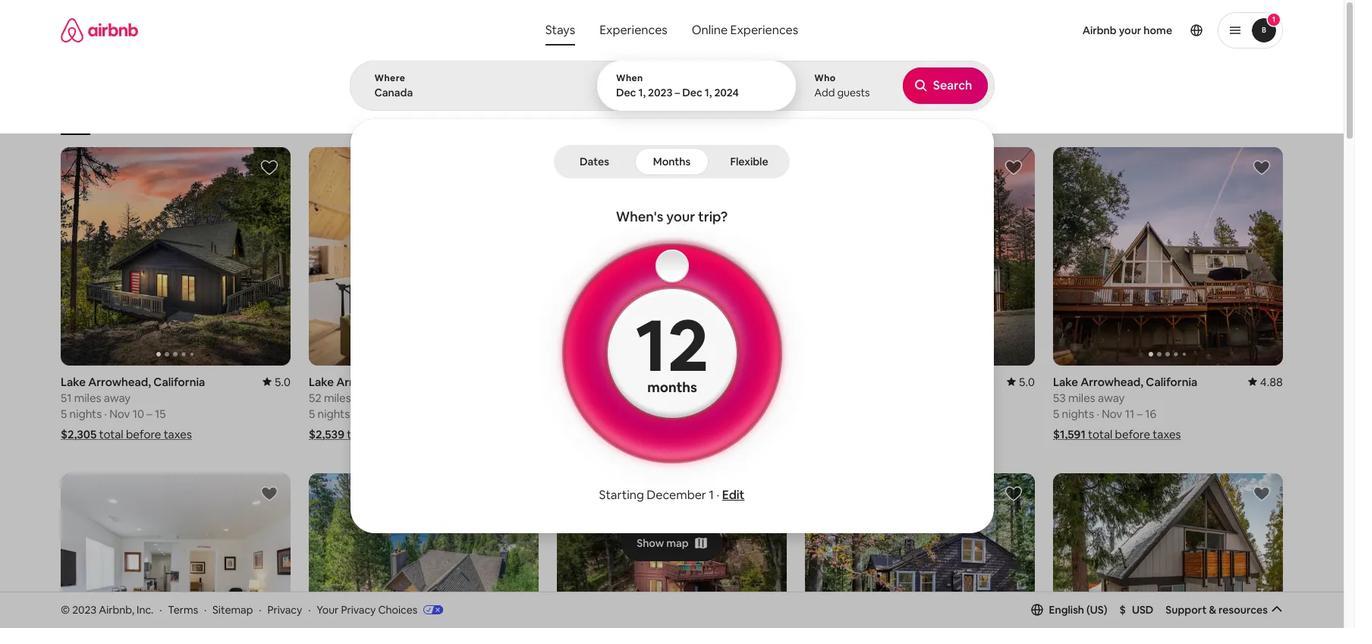 Task type: describe. For each thing, give the bounding box(es) containing it.
lake arrowhead, california 52 miles away
[[309, 375, 453, 405]]

treehouses
[[897, 112, 946, 124]]

2 total from the left
[[347, 427, 371, 442]]

camping
[[972, 112, 1011, 124]]

airbnb
[[1083, 24, 1117, 37]]

lake for lake arrowhead, california 52 miles away 5 nights · nov 12 – 17 $1,649 total before taxes
[[557, 375, 582, 389]]

skiing
[[551, 112, 576, 124]]

4.88 out of 5 average rating image
[[1248, 375, 1283, 389]]

nights for 52
[[566, 407, 598, 421]]

&
[[1209, 603, 1217, 617]]

lake arrowhead, california 51 miles away 5 nights · nov 10 – 15 $2,305 total before taxes
[[61, 375, 205, 442]]

airbnb your home
[[1083, 24, 1173, 37]]

nights for 53
[[1062, 407, 1095, 421]]

show map button
[[622, 525, 722, 561]]

add
[[815, 86, 835, 99]]

the-
[[626, 112, 644, 124]]

2024
[[715, 86, 739, 99]]

california for lake arrowhead, california 52 miles away 5 nights · nov 12 – 17 $1,649 total before taxes
[[650, 375, 702, 389]]

sitemap
[[213, 603, 253, 617]]

· inside the stays tab panel
[[717, 487, 720, 503]]

group containing amazing views
[[61, 76, 1023, 135]]

grid
[[644, 112, 661, 124]]

arrowhead, for lake arrowhead, california 51 miles away 5 nights · nov 10 – 15 $2,305 total before taxes
[[88, 375, 151, 389]]

2 nights from the left
[[318, 407, 350, 421]]

inc.
[[137, 603, 154, 617]]

your
[[317, 603, 339, 617]]

what can we help you find? tab list
[[533, 15, 680, 46]]

nov for nov 10 – 15
[[109, 407, 130, 421]]

flexible
[[730, 155, 769, 169]]

flexible button
[[712, 148, 787, 175]]

when
[[616, 72, 643, 84]]

online
[[692, 22, 728, 38]]

choices
[[378, 603, 418, 617]]

when's
[[616, 208, 664, 225]]

· left the your
[[308, 603, 311, 617]]

miles for $2,305
[[74, 391, 101, 405]]

4.98
[[516, 375, 539, 389]]

total for $2,305
[[99, 427, 123, 442]]

airbnb your home link
[[1074, 14, 1182, 46]]

52 for lake arrowhead, california 52 miles away 5 nights · nov 12 – 17 $1,649 total before taxes
[[557, 391, 570, 405]]

$ usd
[[1120, 603, 1154, 617]]

stays
[[546, 22, 575, 38]]

$2,539
[[309, 427, 345, 442]]

display total before taxes switch
[[1243, 96, 1271, 115]]

california for lake arrowhead, california 53 miles away 5 nights · nov 11 – 16 $1,591 total before taxes
[[1146, 375, 1198, 389]]

– for lake arrowhead, california 51 miles away 5 nights · nov 10 – 15 $2,305 total before taxes
[[147, 407, 152, 421]]

sitemap link
[[213, 603, 253, 617]]

1 button
[[1218, 12, 1284, 49]]

support
[[1166, 603, 1207, 617]]

stays button
[[533, 15, 588, 46]]

terms link
[[168, 603, 198, 617]]

countryside
[[819, 112, 872, 124]]

taxes for lake arrowhead, california 53 miles away 5 nights · nov 11 – 16 $1,591 total before taxes
[[1153, 427, 1181, 442]]

lake for lake arrowhead, california 53 miles away 5 nights · nov 11 – 16 $1,591 total before taxes
[[1054, 375, 1079, 389]]

· left 'privacy' link at the left of the page
[[259, 603, 261, 617]]

views
[[427, 112, 451, 124]]

15
[[155, 407, 166, 421]]

· right terms "link"
[[204, 603, 207, 617]]

$1,591
[[1054, 427, 1086, 442]]

terms
[[168, 603, 198, 617]]

lake for lake arrowhead, california 51 miles away 5 nights · nov 10 – 15 $2,305 total before taxes
[[61, 375, 86, 389]]

· right inc.
[[160, 603, 162, 617]]

lake for lake
[[697, 112, 717, 124]]

experiences inside experiences button
[[600, 22, 668, 38]]

add to wishlist: los angeles, california image
[[260, 485, 279, 503]]

show map
[[637, 536, 689, 550]]

lake arrowhead, california 53 miles away 5 nights · nov 11 – 16 $1,591 total before taxes
[[1054, 375, 1198, 442]]

add to wishlist: lake arrowhead, california image for 5.0
[[260, 159, 279, 177]]

away for $1,649
[[602, 391, 629, 405]]

before for $2,305
[[126, 427, 161, 442]]

$2,305
[[61, 427, 97, 442]]

lake arrowhead, california
[[805, 375, 950, 389]]

amazing views
[[387, 112, 451, 124]]

resources
[[1219, 603, 1268, 617]]

lake arrowhead, california 52 miles away 5 nights · nov 12 – 17 $1,649 total before taxes
[[557, 375, 702, 442]]

where
[[375, 72, 406, 84]]

months
[[647, 378, 697, 396]]

12 inside lake arrowhead, california 52 miles away 5 nights · nov 12 – 17 $1,649 total before taxes
[[629, 407, 640, 421]]

design
[[759, 112, 789, 124]]

2 before from the left
[[374, 427, 409, 442]]

10
[[133, 407, 144, 421]]

total for $1,649
[[594, 427, 619, 442]]

off-
[[609, 112, 626, 124]]

4.98 out of 5 average rating image
[[504, 375, 539, 389]]

· inside lake arrowhead, california 51 miles away 5 nights · nov 10 – 15 $2,305 total before taxes
[[104, 407, 107, 421]]

miles for $1,649
[[572, 391, 599, 405]]

miles for $1,591
[[1069, 391, 1096, 405]]

2 1, from the left
[[705, 86, 712, 99]]

amazing
[[387, 112, 425, 124]]

terms · sitemap · privacy ·
[[168, 603, 311, 617]]

support & resources
[[1166, 603, 1268, 617]]

online experiences link
[[680, 15, 811, 46]]

1 inside the stays tab panel
[[709, 487, 714, 503]]

$1,649
[[557, 427, 592, 442]]

2 dec from the left
[[683, 86, 703, 99]]

4.94
[[764, 375, 787, 389]]

1 5.0 from the left
[[275, 375, 291, 389]]

english (us) button
[[1031, 603, 1108, 617]]

5 for 52
[[557, 407, 563, 421]]

· inside lake arrowhead, california 53 miles away 5 nights · nov 11 – 16 $1,591 total before taxes
[[1097, 407, 1100, 421]]

add to wishlist: lake arrowhead, california image for 4.94
[[757, 159, 775, 177]]

edit
[[722, 487, 745, 503]]

edit button
[[722, 487, 745, 503]]

usd
[[1132, 603, 1154, 617]]

mansions
[[477, 112, 517, 124]]

12 inside the stays tab panel
[[635, 297, 709, 392]]

16
[[1146, 407, 1157, 421]]

lake for lake arrowhead, california 52 miles away
[[309, 375, 334, 389]]

guests
[[838, 86, 870, 99]]

5 for 51
[[61, 407, 67, 421]]

starting
[[599, 487, 644, 503]]

1 inside dropdown button
[[1273, 14, 1276, 24]]



Task type: vqa. For each thing, say whether or not it's contained in the screenshot.
rightmost 1,
yes



Task type: locate. For each thing, give the bounding box(es) containing it.
away up the $2,539 total before taxes
[[354, 391, 381, 405]]

1 52 from the left
[[309, 391, 322, 405]]

dec
[[616, 86, 636, 99], [683, 86, 703, 99]]

add to wishlist: lake arrowhead, california image
[[1005, 159, 1023, 177], [1253, 159, 1271, 177], [1005, 485, 1023, 503], [1253, 485, 1271, 503]]

$2,539 total before taxes
[[309, 427, 440, 442]]

3 miles from the left
[[572, 391, 599, 405]]

0 horizontal spatial 52
[[309, 391, 322, 405]]

52
[[309, 391, 322, 405], [557, 391, 570, 405]]

total inside lake arrowhead, california 53 miles away 5 nights · nov 11 – 16 $1,591 total before taxes
[[1089, 427, 1113, 442]]

1 horizontal spatial 1
[[1273, 14, 1276, 24]]

52 for lake arrowhead, california 52 miles away
[[309, 391, 322, 405]]

airbnb,
[[99, 603, 134, 617]]

1 experiences from the left
[[600, 22, 668, 38]]

english
[[1049, 603, 1085, 617]]

52 up the "$1,649"
[[557, 391, 570, 405]]

12 left 17
[[629, 407, 640, 421]]

california inside lake arrowhead, california 51 miles away 5 nights · nov 10 – 15 $2,305 total before taxes
[[154, 375, 205, 389]]

dec down when
[[616, 86, 636, 99]]

5.0 out of 5 average rating image
[[262, 375, 291, 389], [1007, 375, 1035, 389]]

3 arrowhead, from the left
[[585, 375, 648, 389]]

experiences
[[600, 22, 668, 38], [731, 22, 799, 38]]

california inside lake arrowhead, california 53 miles away 5 nights · nov 11 – 16 $1,591 total before taxes
[[1146, 375, 1198, 389]]

0 vertical spatial your
[[1119, 24, 1142, 37]]

taxes down lake arrowhead, california 52 miles away
[[412, 427, 440, 442]]

before
[[126, 427, 161, 442], [374, 427, 409, 442], [621, 427, 656, 442], [1115, 427, 1151, 442]]

4 taxes from the left
[[1153, 427, 1181, 442]]

privacy
[[267, 603, 302, 617], [341, 603, 376, 617]]

1,
[[639, 86, 646, 99], [705, 86, 712, 99]]

experiences up when
[[600, 22, 668, 38]]

©
[[61, 603, 70, 617]]

taxes
[[164, 427, 192, 442], [412, 427, 440, 442], [659, 427, 687, 442], [1153, 427, 1181, 442]]

5 arrowhead, from the left
[[1081, 375, 1144, 389]]

total inside lake arrowhead, california 51 miles away 5 nights · nov 10 – 15 $2,305 total before taxes
[[99, 427, 123, 442]]

© 2023 airbnb, inc. ·
[[61, 603, 162, 617]]

your left "trip?"
[[667, 208, 695, 225]]

your privacy choices
[[317, 603, 418, 617]]

taxes for lake arrowhead, california 51 miles away 5 nights · nov 10 – 15 $2,305 total before taxes
[[164, 427, 192, 442]]

1 taxes from the left
[[164, 427, 192, 442]]

dates button
[[557, 148, 632, 175]]

your inside airbnb your home link
[[1119, 24, 1142, 37]]

1 before from the left
[[126, 427, 161, 442]]

– left 17
[[643, 407, 648, 421]]

5 nights
[[309, 407, 350, 421]]

· left edit "button"
[[717, 487, 720, 503]]

nights up $2,539
[[318, 407, 350, 421]]

4 nights from the left
[[1062, 407, 1095, 421]]

off-the-grid
[[609, 112, 661, 124]]

arrowhead, inside lake arrowhead, california 52 miles away
[[336, 375, 399, 389]]

11
[[1125, 407, 1135, 421]]

taxes for lake arrowhead, california 52 miles away 5 nights · nov 12 – 17 $1,649 total before taxes
[[659, 427, 687, 442]]

nov inside lake arrowhead, california 53 miles away 5 nights · nov 11 – 16 $1,591 total before taxes
[[1102, 407, 1123, 421]]

· inside lake arrowhead, california 52 miles away 5 nights · nov 12 – 17 $1,649 total before taxes
[[601, 407, 603, 421]]

none search field containing 12
[[350, 0, 995, 534]]

1 horizontal spatial 1,
[[705, 86, 712, 99]]

17
[[651, 407, 662, 421]]

away right 53
[[1098, 391, 1125, 405]]

lake inside lake arrowhead, california 52 miles away
[[309, 375, 334, 389]]

taxes down 17
[[659, 427, 687, 442]]

5 inside lake arrowhead, california 53 miles away 5 nights · nov 11 – 16 $1,591 total before taxes
[[1054, 407, 1060, 421]]

taxes down 15
[[164, 427, 192, 442]]

(us)
[[1087, 603, 1108, 617]]

· left 11
[[1097, 407, 1100, 421]]

away left months
[[602, 391, 629, 405]]

california inside lake arrowhead, california 52 miles away
[[402, 375, 453, 389]]

map
[[667, 536, 689, 550]]

away inside lake arrowhead, california 52 miles away 5 nights · nov 12 – 17 $1,649 total before taxes
[[602, 391, 629, 405]]

taxes inside lake arrowhead, california 52 miles away 5 nights · nov 12 – 17 $1,649 total before taxes
[[659, 427, 687, 442]]

4.94 out of 5 average rating image
[[752, 375, 787, 389]]

tab list
[[557, 145, 787, 178]]

2023 right the ©
[[72, 603, 97, 617]]

2 nov from the left
[[606, 407, 627, 421]]

2023 up grid
[[648, 86, 673, 99]]

nights for 51
[[69, 407, 102, 421]]

miles right 53
[[1069, 391, 1096, 405]]

0 horizontal spatial experiences
[[600, 22, 668, 38]]

2 horizontal spatial nov
[[1102, 407, 1123, 421]]

2023
[[648, 86, 673, 99], [72, 603, 97, 617]]

2 arrowhead, from the left
[[336, 375, 399, 389]]

arrowhead, inside lake arrowhead, california 53 miles away 5 nights · nov 11 – 16 $1,591 total before taxes
[[1081, 375, 1144, 389]]

before down 11
[[1115, 427, 1151, 442]]

1 horizontal spatial 5.0
[[1019, 375, 1035, 389]]

1 horizontal spatial experiences
[[731, 22, 799, 38]]

tab list inside the stays tab panel
[[557, 145, 787, 178]]

support & resources button
[[1166, 603, 1283, 617]]

miles inside lake arrowhead, california 52 miles away 5 nights · nov 12 – 17 $1,649 total before taxes
[[572, 391, 599, 405]]

–
[[675, 86, 680, 99], [147, 407, 152, 421], [643, 407, 648, 421], [1137, 407, 1143, 421]]

arrowhead, for lake arrowhead, california 53 miles away 5 nights · nov 11 – 16 $1,591 total before taxes
[[1081, 375, 1144, 389]]

who add guests
[[815, 72, 870, 99]]

1 1, from the left
[[639, 86, 646, 99]]

2 taxes from the left
[[412, 427, 440, 442]]

nights up $1,591
[[1062, 407, 1095, 421]]

52 inside lake arrowhead, california 52 miles away
[[309, 391, 322, 405]]

3 5 from the left
[[557, 407, 563, 421]]

away inside lake arrowhead, california 53 miles away 5 nights · nov 11 – 16 $1,591 total before taxes
[[1098, 391, 1125, 405]]

trip?
[[698, 208, 728, 225]]

california for lake arrowhead, california 51 miles away 5 nights · nov 10 – 15 $2,305 total before taxes
[[154, 375, 205, 389]]

1 add to wishlist: lake arrowhead, california image from the left
[[260, 159, 279, 177]]

lake inside lake arrowhead, california 53 miles away 5 nights · nov 11 – 16 $1,591 total before taxes
[[1054, 375, 1079, 389]]

– left 15
[[147, 407, 152, 421]]

privacy inside 'link'
[[341, 603, 376, 617]]

3 nov from the left
[[1102, 407, 1123, 421]]

1 horizontal spatial your
[[1119, 24, 1142, 37]]

total right $1,591
[[1089, 427, 1113, 442]]

total right the "$1,649"
[[594, 427, 619, 442]]

– for lake arrowhead, california 52 miles away 5 nights · nov 12 – 17 $1,649 total before taxes
[[643, 407, 648, 421]]

0 vertical spatial 1
[[1273, 14, 1276, 24]]

0 vertical spatial 12
[[635, 297, 709, 392]]

miles up 5 nights
[[324, 391, 351, 405]]

nov inside lake arrowhead, california 51 miles away 5 nights · nov 10 – 15 $2,305 total before taxes
[[109, 407, 130, 421]]

english (us)
[[1049, 603, 1108, 617]]

3 before from the left
[[621, 427, 656, 442]]

lake up 5 nights
[[309, 375, 334, 389]]

lake up 53
[[1054, 375, 1079, 389]]

5 for 53
[[1054, 407, 1060, 421]]

total inside lake arrowhead, california 52 miles away 5 nights · nov 12 – 17 $1,649 total before taxes
[[594, 427, 619, 442]]

stays tab panel
[[350, 61, 995, 534]]

away right 51
[[104, 391, 131, 405]]

dates
[[580, 155, 609, 169]]

nights inside lake arrowhead, california 52 miles away 5 nights · nov 12 – 17 $1,649 total before taxes
[[566, 407, 598, 421]]

1 horizontal spatial dec
[[683, 86, 703, 99]]

nov left 11
[[1102, 407, 1123, 421]]

before inside lake arrowhead, california 51 miles away 5 nights · nov 10 – 15 $2,305 total before taxes
[[126, 427, 161, 442]]

1 nov from the left
[[109, 407, 130, 421]]

12
[[635, 297, 709, 392], [629, 407, 640, 421]]

nov for nov 12 – 17
[[606, 407, 627, 421]]

your privacy choices link
[[317, 603, 443, 618]]

california for lake arrowhead, california
[[898, 375, 950, 389]]

0 horizontal spatial 1
[[709, 487, 714, 503]]

– inside when dec 1, 2023 – dec 1, 2024
[[675, 86, 680, 99]]

2 52 from the left
[[557, 391, 570, 405]]

add to wishlist: lake arrowhead, california image
[[260, 159, 279, 177], [757, 159, 775, 177]]

52 inside lake arrowhead, california 52 miles away 5 nights · nov 12 – 17 $1,649 total before taxes
[[557, 391, 570, 405]]

1, down when
[[639, 86, 646, 99]]

miles for $2,539
[[324, 391, 351, 405]]

4 away from the left
[[1098, 391, 1125, 405]]

5 inside lake arrowhead, california 51 miles away 5 nights · nov 10 – 15 $2,305 total before taxes
[[61, 407, 67, 421]]

1, left 2024
[[705, 86, 712, 99]]

your for when's
[[667, 208, 695, 225]]

$
[[1120, 603, 1126, 617]]

away inside lake arrowhead, california 51 miles away 5 nights · nov 10 – 15 $2,305 total before taxes
[[104, 391, 131, 405]]

1 horizontal spatial 2023
[[648, 86, 673, 99]]

5 down 53
[[1054, 407, 1060, 421]]

miles inside lake arrowhead, california 52 miles away
[[324, 391, 351, 405]]

before down 17
[[621, 427, 656, 442]]

california
[[154, 375, 205, 389], [402, 375, 453, 389], [650, 375, 702, 389], [898, 375, 950, 389], [1146, 375, 1198, 389]]

2 5 from the left
[[309, 407, 315, 421]]

months button
[[635, 148, 709, 175]]

2 miles from the left
[[324, 391, 351, 405]]

1 arrowhead, from the left
[[88, 375, 151, 389]]

privacy link
[[267, 603, 302, 617]]

experiences right online
[[731, 22, 799, 38]]

4 miles from the left
[[1069, 391, 1096, 405]]

2 add to wishlist: lake arrowhead, california image from the left
[[757, 159, 775, 177]]

before down 10
[[126, 427, 161, 442]]

2 5.0 out of 5 average rating image from the left
[[1007, 375, 1035, 389]]

5 down 51
[[61, 407, 67, 421]]

taxes inside lake arrowhead, california 53 miles away 5 nights · nov 11 – 16 $1,591 total before taxes
[[1153, 427, 1181, 442]]

lake up 51
[[61, 375, 86, 389]]

5 up the "$1,649"
[[557, 407, 563, 421]]

– inside lake arrowhead, california 52 miles away 5 nights · nov 12 – 17 $1,649 total before taxes
[[643, 407, 648, 421]]

1 horizontal spatial 5.0 out of 5 average rating image
[[1007, 375, 1035, 389]]

lake inside lake arrowhead, california 52 miles away 5 nights · nov 12 – 17 $1,649 total before taxes
[[557, 375, 582, 389]]

12 up 17
[[635, 297, 709, 392]]

arrowhead,
[[88, 375, 151, 389], [336, 375, 399, 389], [585, 375, 648, 389], [833, 375, 896, 389], [1081, 375, 1144, 389]]

nights inside lake arrowhead, california 53 miles away 5 nights · nov 11 – 16 $1,591 total before taxes
[[1062, 407, 1095, 421]]

1 nights from the left
[[69, 407, 102, 421]]

0 horizontal spatial 1,
[[639, 86, 646, 99]]

tab list containing dates
[[557, 145, 787, 178]]

4.88
[[1261, 375, 1283, 389]]

before inside lake arrowhead, california 53 miles away 5 nights · nov 11 – 16 $1,591 total before taxes
[[1115, 427, 1151, 442]]

your inside the stays tab panel
[[667, 208, 695, 225]]

1 vertical spatial 12
[[629, 407, 640, 421]]

0 horizontal spatial add to wishlist: lake arrowhead, california image
[[260, 159, 279, 177]]

3 nights from the left
[[566, 407, 598, 421]]

home
[[1144, 24, 1173, 37]]

2 california from the left
[[402, 375, 453, 389]]

lake down 2024
[[697, 112, 717, 124]]

5 california from the left
[[1146, 375, 1198, 389]]

experiences button
[[588, 15, 680, 46]]

arrowhead, inside lake arrowhead, california 51 miles away 5 nights · nov 10 – 15 $2,305 total before taxes
[[88, 375, 151, 389]]

nov left 10
[[109, 407, 130, 421]]

4 5 from the left
[[1054, 407, 1060, 421]]

before down lake arrowhead, california 52 miles away
[[374, 427, 409, 442]]

experiences inside the online experiences link
[[731, 22, 799, 38]]

0 horizontal spatial dec
[[616, 86, 636, 99]]

online experiences
[[692, 22, 799, 38]]

profile element
[[824, 0, 1284, 61]]

· left 17
[[601, 407, 603, 421]]

miles right 51
[[74, 391, 101, 405]]

away for $2,539
[[354, 391, 381, 405]]

0 horizontal spatial 2023
[[72, 603, 97, 617]]

nights inside lake arrowhead, california 51 miles away 5 nights · nov 10 – 15 $2,305 total before taxes
[[69, 407, 102, 421]]

– left 2024
[[675, 86, 680, 99]]

taxes inside lake arrowhead, california 51 miles away 5 nights · nov 10 – 15 $2,305 total before taxes
[[164, 427, 192, 442]]

2 away from the left
[[354, 391, 381, 405]]

1 vertical spatial 2023
[[72, 603, 97, 617]]

when's your trip?
[[616, 208, 728, 225]]

1 horizontal spatial privacy
[[341, 603, 376, 617]]

your
[[1119, 24, 1142, 37], [667, 208, 695, 225]]

nov for nov 11 – 16
[[1102, 407, 1123, 421]]

2 experiences from the left
[[731, 22, 799, 38]]

lake inside lake arrowhead, california 51 miles away 5 nights · nov 10 – 15 $2,305 total before taxes
[[61, 375, 86, 389]]

4 california from the left
[[898, 375, 950, 389]]

1 horizontal spatial nov
[[606, 407, 627, 421]]

taxes down 16
[[1153, 427, 1181, 442]]

domes
[[326, 112, 357, 124]]

1 horizontal spatial add to wishlist: lake arrowhead, california image
[[757, 159, 775, 177]]

your left home
[[1119, 24, 1142, 37]]

who
[[815, 72, 836, 84]]

2023 inside when dec 1, 2023 – dec 1, 2024
[[648, 86, 673, 99]]

lake
[[697, 112, 717, 124], [61, 375, 86, 389], [309, 375, 334, 389], [557, 375, 582, 389], [805, 375, 830, 389], [1054, 375, 1079, 389]]

1 away from the left
[[104, 391, 131, 405]]

starting december 1 · edit
[[599, 487, 745, 503]]

5.0
[[275, 375, 291, 389], [1019, 375, 1035, 389]]

– right 11
[[1137, 407, 1143, 421]]

1 total from the left
[[99, 427, 123, 442]]

1 5 from the left
[[61, 407, 67, 421]]

4 arrowhead, from the left
[[833, 375, 896, 389]]

0 horizontal spatial 5.0
[[275, 375, 291, 389]]

·
[[104, 407, 107, 421], [601, 407, 603, 421], [1097, 407, 1100, 421], [717, 487, 720, 503], [160, 603, 162, 617], [204, 603, 207, 617], [259, 603, 261, 617], [308, 603, 311, 617]]

1 dec from the left
[[616, 86, 636, 99]]

1 5.0 out of 5 average rating image from the left
[[262, 375, 291, 389]]

3 california from the left
[[650, 375, 702, 389]]

away for $1,591
[[1098, 391, 1125, 405]]

when dec 1, 2023 – dec 1, 2024
[[616, 72, 739, 99]]

– inside lake arrowhead, california 51 miles away 5 nights · nov 10 – 15 $2,305 total before taxes
[[147, 407, 152, 421]]

0 horizontal spatial nov
[[109, 407, 130, 421]]

0 horizontal spatial 5.0 out of 5 average rating image
[[262, 375, 291, 389]]

1 vertical spatial your
[[667, 208, 695, 225]]

lake right 4.98
[[557, 375, 582, 389]]

nov left 17
[[606, 407, 627, 421]]

0 vertical spatial 2023
[[648, 86, 673, 99]]

4 before from the left
[[1115, 427, 1151, 442]]

nights up $2,305
[[69, 407, 102, 421]]

california inside lake arrowhead, california 52 miles away 5 nights · nov 12 – 17 $1,649 total before taxes
[[650, 375, 702, 389]]

privacy right the your
[[341, 603, 376, 617]]

nov inside lake arrowhead, california 52 miles away 5 nights · nov 12 – 17 $1,649 total before taxes
[[606, 407, 627, 421]]

1 california from the left
[[154, 375, 205, 389]]

52 up 5 nights
[[309, 391, 322, 405]]

2 5.0 from the left
[[1019, 375, 1035, 389]]

arrowhead, for lake arrowhead, california
[[833, 375, 896, 389]]

months
[[653, 155, 691, 169]]

december
[[647, 487, 707, 503]]

miles inside lake arrowhead, california 53 miles away 5 nights · nov 11 – 16 $1,591 total before taxes
[[1069, 391, 1096, 405]]

0 horizontal spatial your
[[667, 208, 695, 225]]

arrowhead, for lake arrowhead, california 52 miles away 5 nights · nov 12 – 17 $1,649 total before taxes
[[585, 375, 648, 389]]

your for airbnb
[[1119, 24, 1142, 37]]

total right $2,305
[[99, 427, 123, 442]]

1 vertical spatial 1
[[709, 487, 714, 503]]

1
[[1273, 14, 1276, 24], [709, 487, 714, 503]]

1 horizontal spatial 52
[[557, 391, 570, 405]]

4 total from the left
[[1089, 427, 1113, 442]]

lake for lake arrowhead, california
[[805, 375, 830, 389]]

before inside lake arrowhead, california 52 miles away 5 nights · nov 12 – 17 $1,649 total before taxes
[[621, 427, 656, 442]]

2 privacy from the left
[[341, 603, 376, 617]]

None search field
[[350, 0, 995, 534]]

away inside lake arrowhead, california 52 miles away
[[354, 391, 381, 405]]

3 total from the left
[[594, 427, 619, 442]]

dec left 2024
[[683, 86, 703, 99]]

1 privacy from the left
[[267, 603, 302, 617]]

miles up the "$1,649"
[[572, 391, 599, 405]]

california for lake arrowhead, california 52 miles away
[[402, 375, 453, 389]]

lake right 4.94
[[805, 375, 830, 389]]

before for $1,591
[[1115, 427, 1151, 442]]

51
[[61, 391, 72, 405]]

3 away from the left
[[602, 391, 629, 405]]

· left 10
[[104, 407, 107, 421]]

0 horizontal spatial privacy
[[267, 603, 302, 617]]

miles inside lake arrowhead, california 51 miles away 5 nights · nov 10 – 15 $2,305 total before taxes
[[74, 391, 101, 405]]

show
[[637, 536, 664, 550]]

Where field
[[375, 86, 573, 99]]

privacy left the your
[[267, 603, 302, 617]]

group
[[61, 76, 1023, 135], [61, 147, 291, 366], [309, 147, 539, 366], [557, 147, 787, 366], [805, 147, 1035, 366], [1054, 147, 1283, 366], [61, 474, 291, 628], [309, 474, 539, 628], [557, 474, 787, 628], [805, 474, 1035, 628], [1054, 474, 1283, 628]]

– for lake arrowhead, california 53 miles away 5 nights · nov 11 – 16 $1,591 total before taxes
[[1137, 407, 1143, 421]]

3 taxes from the left
[[659, 427, 687, 442]]

53
[[1054, 391, 1066, 405]]

before for $1,649
[[621, 427, 656, 442]]

away for $2,305
[[104, 391, 131, 405]]

– inside lake arrowhead, california 53 miles away 5 nights · nov 11 – 16 $1,591 total before taxes
[[1137, 407, 1143, 421]]

total for $1,591
[[1089, 427, 1113, 442]]

5 up $2,539
[[309, 407, 315, 421]]

5 inside lake arrowhead, california 52 miles away 5 nights · nov 12 – 17 $1,649 total before taxes
[[557, 407, 563, 421]]

total right $2,539
[[347, 427, 371, 442]]

arrowhead, inside lake arrowhead, california 52 miles away 5 nights · nov 12 – 17 $1,649 total before taxes
[[585, 375, 648, 389]]

nights up the "$1,649"
[[566, 407, 598, 421]]

arrowhead, for lake arrowhead, california 52 miles away
[[336, 375, 399, 389]]

1 miles from the left
[[74, 391, 101, 405]]



